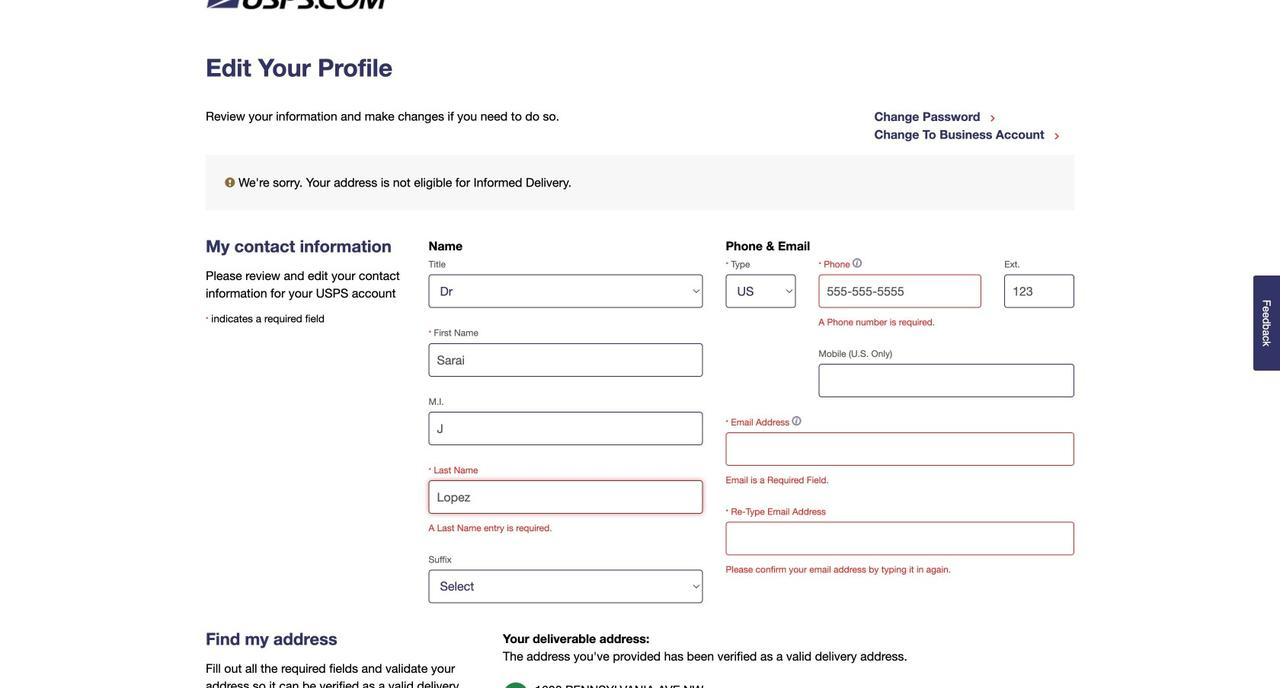 Task type: describe. For each thing, give the bounding box(es) containing it.
change password image
[[989, 116, 996, 122]]

usps.com home. the profile of an eagle's head adjoining the words united states postal service are the two elements that are combined to form the corporate signature. image
[[206, 0, 415, 28]]



Task type: locate. For each thing, give the bounding box(es) containing it.
change personal to business account image
[[1053, 133, 1060, 140]]

None telephone field
[[1005, 275, 1075, 308], [819, 364, 1075, 398], [1005, 275, 1075, 308], [819, 364, 1075, 398]]

None text field
[[429, 344, 703, 377], [429, 412, 703, 446], [429, 344, 703, 377], [429, 412, 703, 446]]

None telephone field
[[819, 275, 982, 308]]

None email field
[[726, 433, 1075, 467], [726, 522, 1075, 556], [726, 433, 1075, 467], [726, 522, 1075, 556]]

tool tip image
[[792, 417, 801, 426]]

None text field
[[429, 481, 703, 515]]

tool tip image
[[853, 259, 862, 268]]

exclamation sign image
[[225, 178, 235, 188]]



